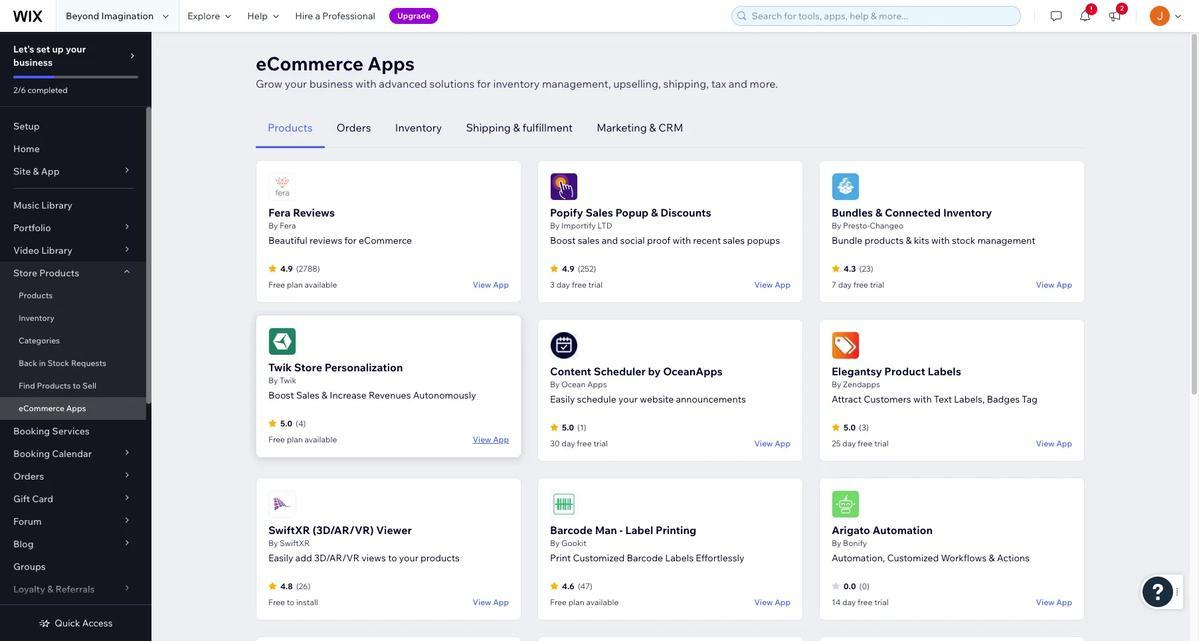 Task type: locate. For each thing, give the bounding box(es) containing it.
1 vertical spatial free plan available
[[268, 435, 337, 444]]

quick
[[55, 617, 80, 629]]

free for fera
[[268, 280, 285, 290]]

0 vertical spatial barcode
[[550, 524, 593, 537]]

1 vertical spatial inventory
[[943, 206, 992, 219]]

0 vertical spatial booking
[[13, 425, 50, 437]]

plan down 4.9 (2788)
[[287, 280, 303, 290]]

store down video
[[13, 267, 37, 279]]

& left increase
[[322, 389, 328, 401]]

free down 4.6
[[550, 597, 567, 607]]

0 vertical spatial library
[[41, 199, 73, 211]]

2 horizontal spatial apps
[[587, 379, 607, 389]]

trial for sales
[[588, 280, 603, 290]]

your inside ecommerce apps grow your business with advanced solutions for inventory management, upselling, shipping, tax and more.
[[285, 77, 307, 90]]

1 horizontal spatial business
[[309, 77, 353, 90]]

library inside dropdown button
[[41, 244, 72, 256]]

available down (2788) on the top of page
[[305, 280, 337, 290]]

inventory up stock at top
[[943, 206, 992, 219]]

to left install
[[287, 597, 294, 607]]

let's
[[13, 43, 34, 55]]

customers
[[864, 393, 911, 405]]

0 horizontal spatial to
[[73, 381, 81, 391]]

ecommerce for ecommerce apps
[[19, 403, 64, 413]]

5.0 left (1)
[[562, 422, 574, 432]]

in
[[39, 358, 46, 368]]

by left bonify
[[832, 538, 841, 548]]

sales right recent
[[723, 235, 745, 246]]

your inside content scheduler by oceanapps by ocean apps easily schedule your website announcements
[[619, 393, 638, 405]]

advanced
[[379, 77, 427, 90]]

orders button
[[325, 108, 383, 148]]

0 vertical spatial for
[[477, 77, 491, 90]]

your
[[66, 43, 86, 55], [285, 77, 307, 90], [619, 393, 638, 405], [399, 552, 418, 564]]

1 horizontal spatial and
[[729, 77, 747, 90]]

1 vertical spatial sales
[[296, 389, 320, 401]]

plan down 5.0 (4) at the left bottom of the page
[[287, 435, 303, 444]]

5.0 (4)
[[280, 418, 306, 428]]

upgrade
[[397, 11, 431, 21]]

trial down the (23) at the right of the page
[[870, 280, 884, 290]]

view app for fera reviews
[[473, 279, 509, 289]]

0 vertical spatial apps
[[368, 52, 415, 75]]

elegantsy product labels by zendapps attract customers with text labels, badges tag
[[832, 365, 1038, 405]]

0 vertical spatial ecommerce
[[256, 52, 363, 75]]

products down grow
[[268, 121, 313, 134]]

0 vertical spatial and
[[729, 77, 747, 90]]

content scheduler by oceanapps by ocean apps easily schedule your website announcements
[[550, 365, 746, 405]]

0 vertical spatial inventory
[[395, 121, 442, 134]]

booking services link
[[0, 420, 146, 442]]

1 vertical spatial available
[[305, 435, 337, 444]]

ecommerce up booking services
[[19, 403, 64, 413]]

2 customized from the left
[[887, 552, 939, 564]]

0 vertical spatial free plan available
[[268, 280, 337, 290]]

sales
[[578, 235, 600, 246], [723, 235, 745, 246]]

1 vertical spatial labels
[[665, 552, 694, 564]]

0 horizontal spatial and
[[602, 235, 618, 246]]

booking down booking services
[[13, 448, 50, 460]]

available for beautiful
[[305, 280, 337, 290]]

sales up the (4)
[[296, 389, 320, 401]]

0 horizontal spatial for
[[344, 235, 357, 246]]

1 vertical spatial boost
[[268, 389, 294, 401]]

0 horizontal spatial 5.0
[[280, 418, 292, 428]]

swiftxr up add
[[280, 538, 310, 548]]

plan for by
[[287, 435, 303, 444]]

(23)
[[859, 263, 873, 273]]

1 customized from the left
[[573, 552, 625, 564]]

business up orders button
[[309, 77, 353, 90]]

your left the website at the bottom of page
[[619, 393, 638, 405]]

25 day free trial
[[832, 438, 889, 448]]

your right up
[[66, 43, 86, 55]]

1 horizontal spatial orders
[[337, 121, 371, 134]]

1 vertical spatial ecommerce
[[359, 235, 412, 246]]

customized down automation
[[887, 552, 939, 564]]

0 vertical spatial labels
[[928, 365, 961, 378]]

website
[[640, 393, 674, 405]]

inventory inside bundles & connected inventory by presto-changeo bundle products & kits with stock management
[[943, 206, 992, 219]]

sales down importify
[[578, 235, 600, 246]]

and inside "popify sales popup & discounts by importify ltd boost sales and social proof with recent sales popups"
[[602, 235, 618, 246]]

label
[[625, 524, 653, 537]]

sales up ltd
[[586, 206, 613, 219]]

& inside arigato automation by bonify automation, customized workflows & actions
[[989, 552, 995, 564]]

shipping & fulfillment button
[[454, 108, 585, 148]]

0 horizontal spatial customized
[[573, 552, 625, 564]]

free down (3) on the bottom right
[[858, 438, 873, 448]]

1 horizontal spatial labels
[[928, 365, 961, 378]]

2 horizontal spatial to
[[388, 552, 397, 564]]

products inside "products" link
[[19, 290, 53, 300]]

1 horizontal spatial 4.9
[[562, 263, 574, 273]]

apps
[[368, 52, 415, 75], [587, 379, 607, 389], [66, 403, 86, 413]]

boost down importify
[[550, 235, 576, 246]]

by inside the barcode man - label printing by gookit print customized barcode labels effortlessly
[[550, 538, 560, 548]]

free down the 4.3 (23)
[[854, 280, 868, 290]]

importify
[[561, 221, 596, 231]]

available down (47)
[[586, 597, 619, 607]]

by inside bundles & connected inventory by presto-changeo bundle products & kits with stock management
[[832, 221, 841, 231]]

by down popify
[[550, 221, 560, 231]]

view app button for twik store personalization
[[473, 433, 509, 445]]

view app button for bundles & connected inventory
[[1036, 278, 1072, 290]]

day for arigato
[[843, 597, 856, 607]]

help
[[247, 10, 268, 22]]

& inside loyalty & referrals popup button
[[47, 583, 53, 595]]

ecommerce up grow
[[256, 52, 363, 75]]

social
[[620, 235, 645, 246]]

business for ecommerce
[[309, 77, 353, 90]]

popify sales popup & discounts by importify ltd boost sales and social proof with recent sales popups
[[550, 206, 780, 246]]

booking up booking calendar
[[13, 425, 50, 437]]

0 vertical spatial plan
[[287, 280, 303, 290]]

products inside the store products popup button
[[39, 267, 79, 279]]

library up store products
[[41, 244, 72, 256]]

for right reviews on the top
[[344, 235, 357, 246]]

content
[[550, 365, 591, 378]]

business inside ecommerce apps grow your business with advanced solutions for inventory management, upselling, shipping, tax and more.
[[309, 77, 353, 90]]

free down the 4.8
[[268, 597, 285, 607]]

popup
[[616, 206, 649, 219]]

& inside the twik store personalization by twik boost sales & increase revenues autonomously
[[322, 389, 328, 401]]

app for popify sales popup & discounts
[[775, 279, 791, 289]]

trial down "(252)"
[[588, 280, 603, 290]]

30
[[550, 438, 560, 448]]

2 horizontal spatial 5.0
[[844, 422, 856, 432]]

by inside fera reviews by fera beautiful reviews for ecommerce
[[268, 221, 278, 231]]

sales inside "popify sales popup & discounts by importify ltd boost sales and social proof with recent sales popups"
[[586, 206, 613, 219]]

free down 4.9 (2788)
[[268, 280, 285, 290]]

view app for content scheduler by oceanapps
[[754, 438, 791, 448]]

text
[[934, 393, 952, 405]]

by inside content scheduler by oceanapps by ocean apps easily schedule your website announcements
[[550, 379, 560, 389]]

booking inside dropdown button
[[13, 448, 50, 460]]

1 vertical spatial orders
[[13, 470, 44, 482]]

quick access button
[[39, 617, 113, 629]]

free
[[572, 280, 587, 290], [854, 280, 868, 290], [577, 438, 592, 448], [858, 438, 873, 448], [858, 597, 873, 607]]

tab list
[[256, 108, 1085, 148]]

1 horizontal spatial barcode
[[627, 552, 663, 564]]

to right views
[[388, 552, 397, 564]]

help button
[[239, 0, 287, 32]]

1 vertical spatial easily
[[268, 552, 293, 564]]

apps inside sidebar element
[[66, 403, 86, 413]]

by down twik store personalization icon
[[268, 375, 278, 385]]

to inside sidebar element
[[73, 381, 81, 391]]

marketing & crm button
[[585, 108, 695, 148]]

14
[[832, 597, 841, 607]]

your inside swiftxr (3d/ar/vr) viewer by swiftxr easily add 3d/ar/vr views to your products
[[399, 552, 418, 564]]

popify
[[550, 206, 583, 219]]

0 vertical spatial easily
[[550, 393, 575, 405]]

4.9 (252)
[[562, 263, 596, 273]]

labels down printing
[[665, 552, 694, 564]]

0 vertical spatial products
[[865, 235, 904, 246]]

inventory down advanced
[[395, 121, 442, 134]]

day right 3
[[557, 280, 570, 290]]

(0)
[[859, 581, 870, 591]]

1 vertical spatial fera
[[280, 221, 296, 231]]

set
[[36, 43, 50, 55]]

portfolio
[[13, 222, 51, 234]]

1 vertical spatial plan
[[287, 435, 303, 444]]

boost up 5.0 (4) at the left bottom of the page
[[268, 389, 294, 401]]

view for fera reviews
[[473, 279, 491, 289]]

booking inside 'link'
[[13, 425, 50, 437]]

2 vertical spatial inventory
[[19, 313, 54, 323]]

free down (1)
[[577, 438, 592, 448]]

5.0 left the (4)
[[280, 418, 292, 428]]

products up ecommerce apps
[[37, 381, 71, 391]]

reviews
[[293, 206, 335, 219]]

7 day free trial
[[832, 280, 884, 290]]

2 vertical spatial to
[[287, 597, 294, 607]]

and down ltd
[[602, 235, 618, 246]]

1 horizontal spatial boost
[[550, 235, 576, 246]]

5.0 (1)
[[562, 422, 586, 432]]

app inside 'dropdown button'
[[41, 165, 60, 177]]

products inside the find products to sell link
[[37, 381, 71, 391]]

& left kits
[[906, 235, 912, 246]]

with left text
[[913, 393, 932, 405]]

ecommerce
[[256, 52, 363, 75], [359, 235, 412, 246], [19, 403, 64, 413]]

0 horizontal spatial business
[[13, 56, 53, 68]]

& left crm
[[649, 121, 656, 134]]

1 vertical spatial for
[[344, 235, 357, 246]]

products down changeo
[[865, 235, 904, 246]]

& right the site
[[33, 165, 39, 177]]

2 4.9 from the left
[[562, 263, 574, 273]]

easily inside content scheduler by oceanapps by ocean apps easily schedule your website announcements
[[550, 393, 575, 405]]

0 horizontal spatial labels
[[665, 552, 694, 564]]

free plan available for by
[[268, 435, 337, 444]]

bundles & connected inventory by presto-changeo bundle products & kits with stock management
[[832, 206, 1036, 246]]

0 vertical spatial business
[[13, 56, 53, 68]]

day right 14
[[843, 597, 856, 607]]

forum button
[[0, 510, 146, 533]]

0 vertical spatial to
[[73, 381, 81, 391]]

labels
[[928, 365, 961, 378], [665, 552, 694, 564]]

business
[[13, 56, 53, 68], [309, 77, 353, 90]]

0 horizontal spatial orders
[[13, 470, 44, 482]]

video library
[[13, 244, 72, 256]]

orders button
[[0, 465, 146, 488]]

1 horizontal spatial sales
[[723, 235, 745, 246]]

print
[[550, 552, 571, 564]]

orders up gift card
[[13, 470, 44, 482]]

(3d/ar/vr)
[[313, 524, 374, 537]]

view app button for content scheduler by oceanapps
[[754, 437, 791, 449]]

for right solutions
[[477, 77, 491, 90]]

2 vertical spatial ecommerce
[[19, 403, 64, 413]]

ecommerce inside fera reviews by fera beautiful reviews for ecommerce
[[359, 235, 412, 246]]

day right "25"
[[843, 438, 856, 448]]

available for twik
[[305, 435, 337, 444]]

4.8 (26)
[[280, 581, 311, 591]]

0 horizontal spatial sales
[[296, 389, 320, 401]]

1 horizontal spatial customized
[[887, 552, 939, 564]]

4.9 up 3 day free trial
[[562, 263, 574, 273]]

free down '(0)' at bottom
[[858, 597, 873, 607]]

plan for label
[[568, 597, 585, 607]]

gookit
[[561, 538, 587, 548]]

free plan available down the (4)
[[268, 435, 337, 444]]

& right shipping
[[513, 121, 520, 134]]

by up attract
[[832, 379, 841, 389]]

by down swiftxr (3d/ar/vr) viewer icon
[[268, 538, 278, 548]]

4.8
[[280, 581, 293, 591]]

1 horizontal spatial easily
[[550, 393, 575, 405]]

and inside ecommerce apps grow your business with advanced solutions for inventory management, upselling, shipping, tax and more.
[[729, 77, 747, 90]]

content scheduler by oceanapps icon image
[[550, 332, 578, 359]]

1 horizontal spatial products
[[865, 235, 904, 246]]

0 horizontal spatial inventory
[[19, 313, 54, 323]]

free down 5.0 (4) at the left bottom of the page
[[268, 435, 285, 444]]

workflows
[[941, 552, 987, 564]]

loyalty
[[13, 583, 45, 595]]

app for twik store personalization
[[493, 434, 509, 444]]

with right kits
[[931, 235, 950, 246]]

tag
[[1022, 393, 1038, 405]]

1 sales from the left
[[578, 235, 600, 246]]

& right the loyalty
[[47, 583, 53, 595]]

1 vertical spatial store
[[294, 361, 322, 374]]

view app for barcode man - label printing
[[754, 597, 791, 607]]

0 horizontal spatial 4.9
[[280, 263, 293, 273]]

apps inside ecommerce apps grow your business with advanced solutions for inventory management, upselling, shipping, tax and more.
[[368, 52, 415, 75]]

swiftxr (3d/ar/vr) viewer by swiftxr easily add 3d/ar/vr views to your products
[[268, 524, 460, 564]]

store down twik store personalization icon
[[294, 361, 322, 374]]

trial down customers
[[874, 438, 889, 448]]

orders inside button
[[337, 121, 371, 134]]

free down 4.9 (252)
[[572, 280, 587, 290]]

crm
[[659, 121, 683, 134]]

groups
[[13, 561, 46, 573]]

1 library from the top
[[41, 199, 73, 211]]

fera
[[268, 206, 291, 219], [280, 221, 296, 231]]

view for swiftxr (3d/ar/vr) viewer
[[473, 597, 491, 607]]

barcode man - label printing icon image
[[550, 490, 578, 518]]

5.0 left (3) on the bottom right
[[844, 422, 856, 432]]

library up portfolio dropdown button
[[41, 199, 73, 211]]

by left ocean
[[550, 379, 560, 389]]

and right the tax
[[729, 77, 747, 90]]

sidebar element
[[0, 32, 151, 641]]

business inside let's set up your business
[[13, 56, 53, 68]]

view for twik store personalization
[[473, 434, 491, 444]]

management
[[978, 235, 1036, 246]]

4.6
[[562, 581, 574, 591]]

0 vertical spatial sales
[[586, 206, 613, 219]]

view app button
[[473, 278, 509, 290], [754, 278, 791, 290], [1036, 278, 1072, 290], [473, 433, 509, 445], [754, 437, 791, 449], [1036, 437, 1072, 449], [473, 596, 509, 608], [754, 596, 791, 608], [1036, 596, 1072, 608]]

with inside "popify sales popup & discounts by importify ltd boost sales and social proof with recent sales popups"
[[673, 235, 691, 246]]

home link
[[0, 138, 146, 160]]

1 vertical spatial library
[[41, 244, 72, 256]]

2 horizontal spatial inventory
[[943, 206, 992, 219]]

0 horizontal spatial easily
[[268, 552, 293, 564]]

2 library from the top
[[41, 244, 72, 256]]

0 vertical spatial available
[[305, 280, 337, 290]]

by up bundle
[[832, 221, 841, 231]]

your down viewer
[[399, 552, 418, 564]]

1 horizontal spatial sales
[[586, 206, 613, 219]]

view app button for fera reviews
[[473, 278, 509, 290]]

1 vertical spatial products
[[421, 552, 460, 564]]

arigato
[[832, 524, 870, 537]]

0 horizontal spatial boost
[[268, 389, 294, 401]]

4.9 left (2788) on the top of page
[[280, 263, 293, 273]]

0 horizontal spatial store
[[13, 267, 37, 279]]

fera reviews by fera beautiful reviews for ecommerce
[[268, 206, 412, 246]]

fera down fera reviews icon
[[268, 206, 291, 219]]

more.
[[750, 77, 778, 90]]

1 vertical spatial and
[[602, 235, 618, 246]]

0 horizontal spatial sales
[[578, 235, 600, 246]]

1 vertical spatial business
[[309, 77, 353, 90]]

trial for &
[[870, 280, 884, 290]]

0 vertical spatial store
[[13, 267, 37, 279]]

0 vertical spatial boost
[[550, 235, 576, 246]]

0 horizontal spatial products
[[421, 552, 460, 564]]

plan down the '4.6 (47)' in the left bottom of the page
[[568, 597, 585, 607]]

1 horizontal spatial for
[[477, 77, 491, 90]]

apps down the find products to sell link
[[66, 403, 86, 413]]

2 vertical spatial free plan available
[[550, 597, 619, 607]]

1 vertical spatial swiftxr
[[280, 538, 310, 548]]

by inside the twik store personalization by twik boost sales & increase revenues autonomously
[[268, 375, 278, 385]]

ecommerce inside sidebar element
[[19, 403, 64, 413]]

ecommerce right reviews on the top
[[359, 235, 412, 246]]

easily left add
[[268, 552, 293, 564]]

customized down man
[[573, 552, 625, 564]]

2 booking from the top
[[13, 448, 50, 460]]

1 horizontal spatial inventory
[[395, 121, 442, 134]]

labels inside the barcode man - label printing by gookit print customized barcode labels effortlessly
[[665, 552, 694, 564]]

inventory up categories
[[19, 313, 54, 323]]

free plan available for label
[[550, 597, 619, 607]]

1 vertical spatial barcode
[[627, 552, 663, 564]]

1 vertical spatial booking
[[13, 448, 50, 460]]

inventory inside sidebar element
[[19, 313, 54, 323]]

day right 30 on the bottom left of the page
[[562, 438, 575, 448]]

0 horizontal spatial apps
[[66, 403, 86, 413]]

booking for booking calendar
[[13, 448, 50, 460]]

available down the (4)
[[305, 435, 337, 444]]

available for printing
[[586, 597, 619, 607]]

hire a professional link
[[287, 0, 383, 32]]

orders inside popup button
[[13, 470, 44, 482]]

ecommerce inside ecommerce apps grow your business with advanced solutions for inventory management, upselling, shipping, tax and more.
[[256, 52, 363, 75]]

day for elegantsy
[[843, 438, 856, 448]]

& inside the marketing & crm button
[[649, 121, 656, 134]]

site & app
[[13, 165, 60, 177]]

swiftxr down swiftxr (3d/ar/vr) viewer icon
[[268, 524, 310, 537]]

free for swiftxr
[[268, 597, 285, 607]]

setup link
[[0, 115, 146, 138]]

& left actions
[[989, 552, 995, 564]]

barcode down label
[[627, 552, 663, 564]]

hire
[[295, 10, 313, 22]]

customized
[[573, 552, 625, 564], [887, 552, 939, 564]]

2
[[1120, 4, 1124, 13]]

inventory inside inventory button
[[395, 121, 442, 134]]

&
[[513, 121, 520, 134], [649, 121, 656, 134], [33, 165, 39, 177], [651, 206, 658, 219], [875, 206, 883, 219], [906, 235, 912, 246], [322, 389, 328, 401], [989, 552, 995, 564], [47, 583, 53, 595]]

with right proof
[[673, 235, 691, 246]]

app for fera reviews
[[493, 279, 509, 289]]

2 vertical spatial available
[[586, 597, 619, 607]]

find products to sell
[[19, 381, 96, 391]]

by
[[648, 365, 661, 378]]

to left sell at bottom left
[[73, 381, 81, 391]]

by inside elegantsy product labels by zendapps attract customers with text labels, badges tag
[[832, 379, 841, 389]]

orders right products button at the left of the page
[[337, 121, 371, 134]]

fera reviews icon image
[[268, 173, 296, 201]]

1 vertical spatial apps
[[587, 379, 607, 389]]

& right popup
[[651, 206, 658, 219]]

barcode up gookit on the left bottom
[[550, 524, 593, 537]]

& inside site & app 'dropdown button'
[[33, 165, 39, 177]]

app for elegantsy product labels
[[1056, 438, 1072, 448]]

5.0 for twik
[[280, 418, 292, 428]]

1 horizontal spatial 5.0
[[562, 422, 574, 432]]

1 booking from the top
[[13, 425, 50, 437]]

0 vertical spatial orders
[[337, 121, 371, 134]]

booking for booking services
[[13, 425, 50, 437]]

your right grow
[[285, 77, 307, 90]]

zendapps
[[843, 379, 880, 389]]

marketing
[[597, 121, 647, 134]]

free plan available down (47)
[[550, 597, 619, 607]]

fera up beautiful
[[280, 221, 296, 231]]

elegantsy product labels icon image
[[832, 332, 860, 359]]

2 vertical spatial plan
[[568, 597, 585, 607]]

free for bundles
[[854, 280, 868, 290]]

by up print
[[550, 538, 560, 548]]

products down store products
[[19, 290, 53, 300]]

revenues
[[369, 389, 411, 401]]

1 vertical spatial to
[[388, 552, 397, 564]]

with left advanced
[[355, 77, 376, 90]]

categories
[[19, 336, 60, 345]]

popups
[[747, 235, 780, 246]]

trial right 14
[[874, 597, 889, 607]]

orders for orders popup button
[[13, 470, 44, 482]]

1 4.9 from the left
[[280, 263, 293, 273]]

2 vertical spatial apps
[[66, 403, 86, 413]]

business down let's
[[13, 56, 53, 68]]

day right 7
[[838, 280, 852, 290]]

1 horizontal spatial store
[[294, 361, 322, 374]]

1 horizontal spatial apps
[[368, 52, 415, 75]]



Task type: vqa. For each thing, say whether or not it's contained in the screenshot.


Task type: describe. For each thing, give the bounding box(es) containing it.
4.9 (2788)
[[280, 263, 320, 273]]

by inside arigato automation by bonify automation, customized workflows & actions
[[832, 538, 841, 548]]

ocean
[[561, 379, 586, 389]]

products inside products button
[[268, 121, 313, 134]]

customized inside the barcode man - label printing by gookit print customized barcode labels effortlessly
[[573, 552, 625, 564]]

trial for automation
[[874, 597, 889, 607]]

explore
[[188, 10, 220, 22]]

& up changeo
[[875, 206, 883, 219]]

view app for arigato automation
[[1036, 597, 1072, 607]]

connected
[[885, 206, 941, 219]]

booking calendar button
[[0, 442, 146, 465]]

beyond imagination
[[66, 10, 154, 22]]

with inside elegantsy product labels by zendapps attract customers with text labels, badges tag
[[913, 393, 932, 405]]

view for content scheduler by oceanapps
[[754, 438, 773, 448]]

for inside fera reviews by fera beautiful reviews for ecommerce
[[344, 235, 357, 246]]

printing
[[656, 524, 696, 537]]

app for swiftxr (3d/ar/vr) viewer
[[493, 597, 509, 607]]

free for arigato
[[858, 597, 873, 607]]

automation,
[[832, 552, 885, 564]]

autonomously
[[413, 389, 476, 401]]

boost inside the twik store personalization by twik boost sales & increase revenues autonomously
[[268, 389, 294, 401]]

products inside swiftxr (3d/ar/vr) viewer by swiftxr easily add 3d/ar/vr views to your products
[[421, 552, 460, 564]]

view app for swiftxr (3d/ar/vr) viewer
[[473, 597, 509, 607]]

4.9 for popify
[[562, 263, 574, 273]]

up
[[52, 43, 64, 55]]

customized inside arigato automation by bonify automation, customized workflows & actions
[[887, 552, 939, 564]]

boost inside "popify sales popup & discounts by importify ltd boost sales and social proof with recent sales popups"
[[550, 235, 576, 246]]

library for music library
[[41, 199, 73, 211]]

free for twik
[[268, 435, 285, 444]]

fulfillment
[[523, 121, 573, 134]]

by inside swiftxr (3d/ar/vr) viewer by swiftxr easily add 3d/ar/vr views to your products
[[268, 538, 278, 548]]

3
[[550, 280, 555, 290]]

5.0 for content
[[562, 422, 574, 432]]

7
[[832, 280, 836, 290]]

bonify
[[843, 538, 867, 548]]

proof
[[647, 235, 671, 246]]

upselling,
[[613, 77, 661, 90]]

view app button for arigato automation
[[1036, 596, 1072, 608]]

barcode man - label printing by gookit print customized barcode labels effortlessly
[[550, 524, 745, 564]]

free to install
[[268, 597, 318, 607]]

view app for elegantsy product labels
[[1036, 438, 1072, 448]]

5.0 for elegantsy
[[844, 422, 856, 432]]

store inside the twik store personalization by twik boost sales & increase revenues autonomously
[[294, 361, 322, 374]]

orders for orders button
[[337, 121, 371, 134]]

bundles & connected inventory icon image
[[832, 173, 860, 201]]

ecommerce for ecommerce apps grow your business with advanced solutions for inventory management, upselling, shipping, tax and more.
[[256, 52, 363, 75]]

badges
[[987, 393, 1020, 405]]

& inside shipping & fulfillment button
[[513, 121, 520, 134]]

with inside bundles & connected inventory by presto-changeo bundle products & kits with stock management
[[931, 235, 950, 246]]

0 vertical spatial fera
[[268, 206, 291, 219]]

view app for twik store personalization
[[473, 434, 509, 444]]

recent
[[693, 235, 721, 246]]

twik store personalization icon image
[[268, 328, 296, 355]]

for inside ecommerce apps grow your business with advanced solutions for inventory management, upselling, shipping, tax and more.
[[477, 77, 491, 90]]

store products
[[13, 267, 79, 279]]

products inside bundles & connected inventory by presto-changeo bundle products & kits with stock management
[[865, 235, 904, 246]]

loyalty & referrals button
[[0, 578, 146, 601]]

app for content scheduler by oceanapps
[[775, 438, 791, 448]]

sales inside the twik store personalization by twik boost sales & increase revenues autonomously
[[296, 389, 320, 401]]

labels inside elegantsy product labels by zendapps attract customers with text labels, badges tag
[[928, 365, 961, 378]]

(3)
[[859, 422, 869, 432]]

by inside "popify sales popup & discounts by importify ltd boost sales and social proof with recent sales popups"
[[550, 221, 560, 231]]

view app button for barcode man - label printing
[[754, 596, 791, 608]]

& inside "popify sales popup & discounts by importify ltd boost sales and social proof with recent sales popups"
[[651, 206, 658, 219]]

4.9 for fera
[[280, 263, 293, 273]]

0 horizontal spatial barcode
[[550, 524, 593, 537]]

easily inside swiftxr (3d/ar/vr) viewer by swiftxr easily add 3d/ar/vr views to your products
[[268, 552, 293, 564]]

day for popify
[[557, 280, 570, 290]]

app for arigato automation
[[1056, 597, 1072, 607]]

imagination
[[101, 10, 154, 22]]

free for elegantsy
[[858, 438, 873, 448]]

to inside swiftxr (3d/ar/vr) viewer by swiftxr easily add 3d/ar/vr views to your products
[[388, 552, 397, 564]]

store inside popup button
[[13, 267, 37, 279]]

plan for fera
[[287, 280, 303, 290]]

day for content
[[562, 438, 575, 448]]

sell
[[82, 381, 96, 391]]

stock
[[952, 235, 976, 246]]

your inside let's set up your business
[[66, 43, 86, 55]]

3d/ar/vr
[[314, 552, 360, 564]]

shipping
[[466, 121, 511, 134]]

booking services
[[13, 425, 90, 437]]

popify sales popup & discounts icon image
[[550, 173, 578, 201]]

2 sales from the left
[[723, 235, 745, 246]]

booking calendar
[[13, 448, 92, 460]]

(47)
[[578, 581, 593, 591]]

view for elegantsy product labels
[[1036, 438, 1055, 448]]

trial for product
[[874, 438, 889, 448]]

-
[[620, 524, 623, 537]]

4.3 (23)
[[844, 263, 873, 273]]

management,
[[542, 77, 611, 90]]

find products to sell link
[[0, 375, 146, 397]]

increase
[[330, 389, 367, 401]]

inventory
[[493, 77, 540, 90]]

shipping & fulfillment
[[466, 121, 573, 134]]

groups link
[[0, 555, 146, 578]]

free for content
[[577, 438, 592, 448]]

product
[[885, 365, 925, 378]]

(4)
[[296, 418, 306, 428]]

arigato automation by bonify automation, customized workflows & actions
[[832, 524, 1030, 564]]

marketing & crm
[[597, 121, 683, 134]]

grow
[[256, 77, 282, 90]]

schedule
[[577, 393, 616, 405]]

tax
[[711, 77, 726, 90]]

library for video library
[[41, 244, 72, 256]]

let's set up your business
[[13, 43, 86, 68]]

inventory button
[[383, 108, 454, 148]]

stock
[[48, 358, 69, 368]]

inventory link
[[0, 307, 146, 330]]

1 horizontal spatial to
[[287, 597, 294, 607]]

Search for tools, apps, help & more... field
[[748, 7, 1017, 25]]

personalization
[[325, 361, 403, 374]]

back in stock requests link
[[0, 352, 146, 375]]

0 vertical spatial twik
[[268, 361, 292, 374]]

find
[[19, 381, 35, 391]]

view app button for swiftxr (3d/ar/vr) viewer
[[473, 596, 509, 608]]

professional
[[322, 10, 375, 22]]

3 day free trial
[[550, 280, 603, 290]]

announcements
[[676, 393, 746, 405]]

view for barcode man - label printing
[[754, 597, 773, 607]]

video library button
[[0, 239, 146, 262]]

upgrade button
[[389, 8, 439, 24]]

view for arigato automation
[[1036, 597, 1055, 607]]

install
[[296, 597, 318, 607]]

business for let's
[[13, 56, 53, 68]]

changeo
[[870, 221, 904, 231]]

inventory for inventory button
[[395, 121, 442, 134]]

shipping,
[[663, 77, 709, 90]]

reviews
[[310, 235, 342, 246]]

products link
[[0, 284, 146, 307]]

day for bundles
[[838, 280, 852, 290]]

services
[[52, 425, 90, 437]]

view app for popify sales popup & discounts
[[754, 279, 791, 289]]

2/6
[[13, 85, 26, 95]]

0 vertical spatial swiftxr
[[268, 524, 310, 537]]

inventory for 'inventory' link
[[19, 313, 54, 323]]

app for barcode man - label printing
[[775, 597, 791, 607]]

swiftxr (3d/ar/vr) viewer icon image
[[268, 490, 296, 518]]

calendar
[[52, 448, 92, 460]]

twik store personalization by twik boost sales & increase revenues autonomously
[[268, 361, 476, 401]]

arigato automation icon image
[[832, 490, 860, 518]]

view for bundles & connected inventory
[[1036, 279, 1055, 289]]

card
[[32, 493, 53, 505]]

gift card button
[[0, 488, 146, 510]]

requests
[[71, 358, 106, 368]]

gift
[[13, 493, 30, 505]]

music
[[13, 199, 39, 211]]

view app button for elegantsy product labels
[[1036, 437, 1072, 449]]

1 vertical spatial twik
[[280, 375, 296, 385]]

view for popify sales popup & discounts
[[754, 279, 773, 289]]

bundle
[[832, 235, 863, 246]]

view app button for popify sales popup & discounts
[[754, 278, 791, 290]]

free plan available for fera
[[268, 280, 337, 290]]

apps for ecommerce apps
[[66, 403, 86, 413]]

beyond
[[66, 10, 99, 22]]

tab list containing products
[[256, 108, 1085, 148]]

presto-
[[843, 221, 870, 231]]

(252)
[[578, 263, 596, 273]]

apps for ecommerce apps grow your business with advanced solutions for inventory management, upselling, shipping, tax and more.
[[368, 52, 415, 75]]

apps inside content scheduler by oceanapps by ocean apps easily schedule your website announcements
[[587, 379, 607, 389]]

automation
[[873, 524, 933, 537]]

free for barcode
[[550, 597, 567, 607]]

with inside ecommerce apps grow your business with advanced solutions for inventory management, upselling, shipping, tax and more.
[[355, 77, 376, 90]]

trial for scheduler
[[594, 438, 608, 448]]

elegantsy
[[832, 365, 882, 378]]

view app for bundles & connected inventory
[[1036, 279, 1072, 289]]

app for bundles & connected inventory
[[1056, 279, 1072, 289]]

free for popify
[[572, 280, 587, 290]]



